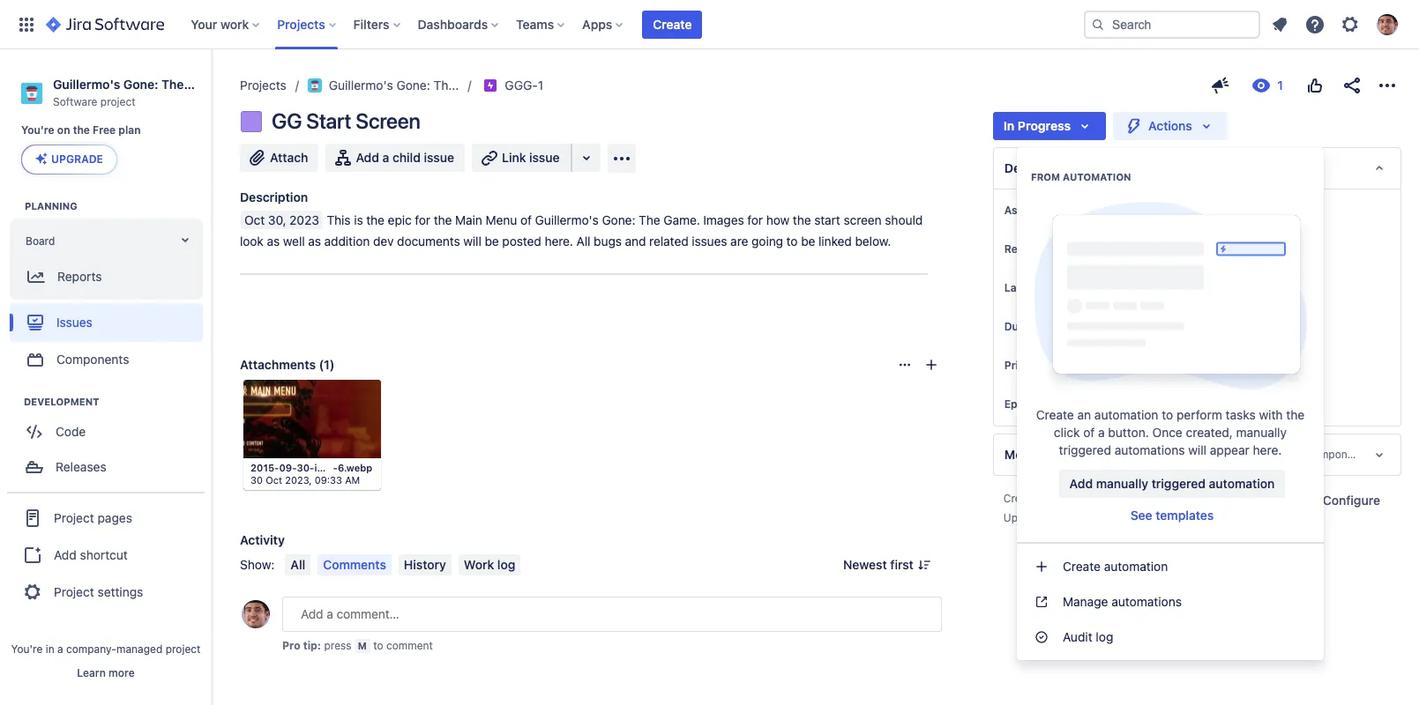 Task type: describe. For each thing, give the bounding box(es) containing it.
project pages
[[54, 511, 132, 526]]

see
[[1131, 508, 1153, 523]]

manually inside the create an automation to perform tasks with the click of a button. once created, manually triggered automations will appear here.
[[1236, 425, 1287, 440]]

planning group
[[10, 200, 211, 383]]

screen inside this is the epic for the main menu of guillermo's gone: the game. images for how the start screen should look as well as addition dev documents will be posted here. all bugs and related issues are going to be linked below.
[[844, 213, 882, 228]]

epic image
[[484, 79, 498, 93]]

upgrade
[[51, 153, 103, 166]]

sidebar navigation image
[[192, 71, 231, 106]]

link
[[502, 150, 526, 165]]

development group
[[9, 396, 211, 491]]

on
[[57, 124, 70, 137]]

dashboards
[[418, 16, 488, 31]]

create for create automation
[[1063, 559, 1101, 574]]

tracking,
[[1259, 449, 1303, 462]]

development image
[[3, 392, 24, 413]]

components link
[[10, 343, 203, 378]]

group containing create automation
[[1017, 543, 1324, 661]]

oct 30, 2023
[[244, 213, 319, 228]]

create button
[[643, 10, 703, 38]]

manage
[[1063, 595, 1108, 610]]

components,
[[1306, 449, 1372, 462]]

of inside this is the epic for the main menu of guillermo's gone: the game. images for how the start screen should look as well as addition dev documents will be posted here. all bugs and related issues are going to be linked below.
[[520, 213, 532, 228]]

the right how
[[793, 213, 811, 228]]

create automation
[[1063, 559, 1168, 574]]

productteam link
[[1208, 280, 1291, 297]]

work log
[[464, 557, 516, 572]]

progress
[[1018, 118, 1071, 133]]

log for work log
[[497, 557, 516, 572]]

below.
[[855, 234, 891, 249]]

bugs
[[594, 234, 622, 249]]

gg start screen
[[272, 109, 420, 133]]

created
[[1004, 492, 1044, 506]]

labels
[[1005, 281, 1038, 295]]

priority
[[1005, 359, 1042, 372]]

actions button
[[1113, 112, 1228, 140]]

attach button
[[240, 144, 319, 172]]

the right "on"
[[73, 124, 90, 137]]

oct
[[244, 213, 265, 228]]

vote options: no one has voted for this issue yet. image
[[1305, 75, 1326, 96]]

pro tip: press m to comment
[[282, 640, 433, 653]]

the right is
[[366, 213, 385, 228]]

manage automations
[[1063, 595, 1182, 610]]

guillermo's gone: th...
[[329, 78, 459, 93]]

link issue button
[[472, 144, 572, 172]]

issue inside add a child issue button
[[424, 150, 454, 165]]

click
[[1054, 425, 1080, 440]]

perform
[[1177, 408, 1223, 423]]

create an automation to perform tasks with the click of a button. once created, manually triggered automations will appear here.
[[1036, 408, 1305, 458]]

more fields story points, original estimate, time tracking, components, fix versio
[[1005, 447, 1419, 462]]

1 be from the left
[[485, 234, 499, 249]]

1 for from the left
[[415, 213, 431, 228]]

attachments menu image
[[898, 358, 912, 372]]

your work
[[191, 16, 249, 31]]

first
[[890, 557, 914, 572]]

2023 for oct 30, 2023
[[290, 213, 319, 228]]

related
[[649, 234, 689, 249]]

due date
[[1005, 320, 1050, 333]]

start
[[814, 213, 841, 228]]

delete image
[[352, 388, 373, 409]]

you're for you're in a company-managed project
[[11, 643, 43, 656]]

projects for projects dropdown button
[[277, 16, 325, 31]]

your
[[191, 16, 217, 31]]

menu containing create an automation to perform tasks with the click of a button. once created, manually triggered automations will appear here.
[[1017, 147, 1324, 661]]

this
[[327, 213, 351, 228]]

components
[[56, 352, 129, 367]]

once
[[1153, 425, 1183, 440]]

start screen + main menu
[[1155, 397, 1301, 412]]

add a child issue
[[356, 150, 454, 165]]

all inside this is the epic for the main menu of guillermo's gone: the game. images for how the start screen should look as well as addition dev documents will be posted here. all bugs and related issues are going to be linked below.
[[577, 234, 591, 249]]

teams
[[516, 16, 554, 31]]

add for add shortcut
[[54, 548, 77, 563]]

guillermo's gone: the game image
[[308, 79, 322, 93]]

automation inside create automation link
[[1104, 559, 1168, 574]]

more
[[109, 667, 135, 680]]

of inside the create an automation to perform tasks with the click of a button. once created, manually triggered automations will appear here.
[[1084, 425, 1095, 440]]

add for add manually triggered automation
[[1070, 476, 1093, 491]]

newest first image
[[917, 558, 931, 572]]

a inside the create an automation to perform tasks with the click of a button. once created, manually triggered automations will appear here.
[[1098, 425, 1105, 440]]

project pages link
[[7, 500, 205, 538]]

templates
[[1156, 508, 1214, 523]]

0 vertical spatial start
[[306, 109, 351, 133]]

learn more button
[[77, 667, 135, 681]]

in progress
[[1004, 118, 1071, 133]]

manually inside add manually triggered automation link
[[1096, 476, 1149, 491]]

fix
[[1375, 449, 1390, 462]]

details
[[1005, 161, 1046, 176]]

audit log link
[[1017, 620, 1324, 655]]

1 vertical spatial automations
[[1112, 595, 1182, 610]]

2 vertical spatial to
[[373, 640, 383, 653]]

project for game
[[100, 95, 136, 108]]

points,
[[1104, 449, 1138, 462]]

description
[[240, 190, 308, 205]]

add manually triggered automation
[[1070, 476, 1275, 491]]

here. inside the create an automation to perform tasks with the click of a button. once created, manually triggered automations will appear here.
[[1253, 443, 1282, 458]]

going
[[752, 234, 783, 249]]

should
[[885, 213, 923, 228]]

profile image of james peterson image
[[242, 601, 270, 629]]

this is the epic for the main menu of guillermo's gone: the game. images for how the start screen should look as well as addition dev documents will be posted here. all bugs and related issues are going to be linked below.
[[240, 213, 926, 249]]

primary element
[[11, 0, 1084, 49]]

productteam
[[1212, 280, 1287, 295]]

1 horizontal spatial main
[[1239, 397, 1266, 412]]

from automation
[[1031, 171, 1132, 183]]

apps button
[[577, 10, 630, 38]]

fields
[[1038, 447, 1071, 462]]

1 vertical spatial triggered
[[1152, 476, 1206, 491]]

add shortcut button
[[7, 538, 205, 574]]

from automation group
[[1017, 153, 1324, 537]]

comments button
[[318, 555, 392, 576]]

to inside this is the epic for the main menu of guillermo's gone: the game. images for how the start screen should look as well as addition dev documents will be posted here. all bugs and related issues are going to be linked below.
[[787, 234, 798, 249]]

settings image
[[1340, 14, 1361, 35]]

history
[[404, 557, 446, 572]]

created 2 minutes ago updated
[[1004, 492, 1117, 525]]

gone: for the
[[123, 77, 158, 92]]

2 be from the left
[[801, 234, 815, 249]]

download image
[[322, 388, 343, 409]]

newest first
[[843, 557, 914, 572]]

share image
[[1342, 75, 1363, 96]]

1 vertical spatial screen
[[1186, 397, 1224, 412]]

appswitcher icon image
[[16, 14, 37, 35]]

automation inside the create an automation to perform tasks with the click of a button. once created, manually triggered automations will appear here.
[[1095, 408, 1159, 423]]

menu bar containing all
[[282, 555, 524, 576]]

add app image
[[611, 148, 632, 169]]

design link
[[1155, 280, 1201, 297]]

copy link to issue image
[[540, 78, 554, 92]]

history button
[[399, 555, 452, 576]]

more fields element
[[993, 434, 1419, 476]]

gone: inside this is the epic for the main menu of guillermo's gone: the game. images for how the start screen should look as well as addition dev documents will be posted here. all bugs and related issues are going to be linked below.
[[602, 213, 636, 228]]

development
[[24, 396, 99, 408]]

2023 for nov 15, 2023
[[1200, 319, 1230, 334]]

software
[[53, 95, 97, 108]]

project for project settings
[[54, 585, 94, 600]]

is
[[354, 213, 363, 228]]

2 as from the left
[[308, 234, 321, 249]]

teams button
[[511, 10, 572, 38]]

Search field
[[1084, 10, 1261, 38]]

and
[[625, 234, 646, 249]]

see templates
[[1131, 508, 1214, 523]]

press
[[324, 640, 352, 653]]



Task type: locate. For each thing, give the bounding box(es) containing it.
for left how
[[748, 213, 763, 228]]

2 vertical spatial add
[[54, 548, 77, 563]]

1 issue from the left
[[424, 150, 454, 165]]

2 vertical spatial automation
[[1104, 559, 1168, 574]]

releases
[[56, 460, 106, 475]]

1 vertical spatial projects
[[240, 78, 287, 93]]

the up and
[[639, 213, 660, 228]]

ago
[[1098, 492, 1117, 506]]

jira software image
[[46, 14, 164, 35], [46, 14, 164, 35]]

screen up below.
[[844, 213, 882, 228]]

code link
[[9, 415, 203, 450]]

projects
[[277, 16, 325, 31], [240, 78, 287, 93]]

attachments (1)
[[240, 357, 335, 372]]

1 project from the top
[[54, 511, 94, 526]]

1 horizontal spatial gone:
[[397, 78, 430, 93]]

projects up edit color, purple selected image
[[240, 78, 287, 93]]

gone: inside guillermo's gone: th... link
[[397, 78, 430, 93]]

minutes
[[1056, 492, 1095, 506]]

0 horizontal spatial gone:
[[123, 77, 158, 92]]

create inside button
[[653, 16, 692, 31]]

projects link
[[240, 75, 287, 96]]

pro
[[282, 640, 300, 653]]

you're left the in
[[11, 643, 43, 656]]

learn
[[77, 667, 106, 680]]

1 vertical spatial 2023
[[1200, 319, 1230, 334]]

nov
[[1155, 319, 1177, 334]]

be down menu
[[485, 234, 499, 249]]

will
[[463, 234, 482, 249], [1189, 443, 1207, 458]]

from
[[1031, 171, 1061, 183]]

0 horizontal spatial log
[[497, 557, 516, 572]]

in progress button
[[993, 112, 1106, 140]]

0 vertical spatial log
[[497, 557, 516, 572]]

reporter
[[1005, 243, 1050, 256]]

project for company-
[[166, 643, 201, 656]]

0 horizontal spatial of
[[520, 213, 532, 228]]

issues
[[692, 234, 727, 249]]

tasks
[[1226, 408, 1256, 423]]

for up documents
[[415, 213, 431, 228]]

projects inside dropdown button
[[277, 16, 325, 31]]

a up story
[[1098, 425, 1105, 440]]

main inside this is the epic for the main menu of guillermo's gone: the game. images for how the start screen should look as well as addition dev documents will be posted here. all bugs and related issues are going to be linked below.
[[455, 213, 482, 228]]

1 vertical spatial here.
[[1253, 443, 1282, 458]]

0 horizontal spatial issue
[[424, 150, 454, 165]]

notifications image
[[1270, 14, 1291, 35]]

automations down once on the bottom of page
[[1115, 443, 1185, 458]]

1 horizontal spatial screen
[[1186, 397, 1224, 412]]

start up once on the bottom of page
[[1155, 397, 1183, 412]]

2
[[1046, 492, 1053, 506]]

1 vertical spatial will
[[1189, 443, 1207, 458]]

the right with
[[1287, 408, 1305, 423]]

work
[[221, 16, 249, 31]]

0 horizontal spatial start
[[306, 109, 351, 133]]

0 vertical spatial all
[[577, 234, 591, 249]]

0 horizontal spatial be
[[485, 234, 499, 249]]

all right show:
[[291, 557, 305, 572]]

gone: up plan
[[123, 77, 158, 92]]

1 vertical spatial automation
[[1209, 476, 1275, 491]]

0 vertical spatial the
[[161, 77, 184, 92]]

screen
[[844, 213, 882, 228], [1186, 397, 1224, 412]]

here. down with
[[1253, 443, 1282, 458]]

be left linked
[[801, 234, 815, 249]]

free
[[93, 124, 116, 137]]

upgrade button
[[22, 146, 116, 174]]

your profile and settings image
[[1377, 14, 1398, 35]]

0 horizontal spatial group
[[7, 493, 205, 618]]

planning image
[[4, 196, 25, 217]]

tip:
[[303, 640, 321, 653]]

settings
[[98, 585, 143, 600]]

comment
[[386, 640, 433, 653]]

create up click
[[1036, 408, 1074, 423]]

for
[[415, 213, 431, 228], [748, 213, 763, 228]]

log for audit log
[[1096, 630, 1114, 645]]

Add a comment… field
[[282, 597, 942, 632]]

automations inside the create an automation to perform tasks with the click of a button. once created, manually triggered automations will appear here.
[[1115, 443, 1185, 458]]

0 vertical spatial create
[[653, 16, 692, 31]]

1 vertical spatial you're
[[11, 643, 43, 656]]

project right managed
[[166, 643, 201, 656]]

original
[[1141, 449, 1180, 462]]

all inside button
[[291, 557, 305, 572]]

all button
[[285, 555, 311, 576]]

documents
[[397, 234, 460, 249]]

create for create
[[653, 16, 692, 31]]

menu bar
[[282, 555, 524, 576]]

add up minutes
[[1070, 476, 1093, 491]]

automation
[[1095, 408, 1159, 423], [1209, 476, 1275, 491], [1104, 559, 1168, 574]]

add for add a child issue
[[356, 150, 379, 165]]

the inside the create an automation to perform tasks with the click of a button. once created, manually triggered automations will appear here.
[[1287, 408, 1305, 423]]

more
[[1005, 447, 1035, 462]]

2023
[[290, 213, 319, 228], [1200, 319, 1230, 334]]

epic
[[1005, 398, 1026, 411]]

add
[[356, 150, 379, 165], [1070, 476, 1093, 491], [54, 548, 77, 563]]

0 vertical spatial to
[[787, 234, 798, 249]]

create for create an automation to perform tasks with the click of a button. once created, manually triggered automations will appear here.
[[1036, 408, 1074, 423]]

guillermo's inside guillermo's gone: the game software project
[[53, 77, 120, 92]]

0 horizontal spatial guillermo's
[[53, 77, 120, 92]]

an
[[1078, 408, 1091, 423]]

estimate,
[[1183, 449, 1229, 462]]

0 horizontal spatial add
[[54, 548, 77, 563]]

guillermo's up the gg start screen
[[329, 78, 393, 93]]

projects up guillermo's gone: the game "icon"
[[277, 16, 325, 31]]

1 vertical spatial the
[[639, 213, 660, 228]]

th...
[[434, 78, 459, 93]]

guillermo's up the software
[[53, 77, 120, 92]]

projects for projects link
[[240, 78, 287, 93]]

0 vertical spatial will
[[463, 234, 482, 249]]

1 horizontal spatial log
[[1096, 630, 1114, 645]]

gg
[[272, 109, 302, 133]]

guillermo's for guillermo's gone: the game software project
[[53, 77, 120, 92]]

actions image
[[1377, 75, 1398, 96]]

0 horizontal spatial all
[[291, 557, 305, 572]]

0 vertical spatial main
[[455, 213, 482, 228]]

to inside the create an automation to perform tasks with the click of a button. once created, manually triggered automations will appear here.
[[1162, 408, 1174, 423]]

nov 15, 2023
[[1155, 319, 1230, 334]]

filters
[[353, 16, 390, 31]]

log inside button
[[497, 557, 516, 572]]

configure
[[1323, 493, 1381, 508]]

with
[[1259, 408, 1283, 423]]

0 vertical spatial here.
[[545, 234, 573, 249]]

2 horizontal spatial gone:
[[602, 213, 636, 228]]

main left menu
[[455, 213, 482, 228]]

banner
[[0, 0, 1419, 49]]

search image
[[1091, 17, 1105, 31]]

menu
[[1017, 147, 1324, 661]]

details element
[[993, 147, 1402, 190]]

0 vertical spatial automation
[[1095, 408, 1159, 423]]

add attachment image
[[924, 358, 939, 372]]

to right m
[[373, 640, 383, 653]]

0 horizontal spatial here.
[[545, 234, 573, 249]]

2 vertical spatial create
[[1063, 559, 1101, 574]]

0 horizontal spatial main
[[455, 213, 482, 228]]

1 horizontal spatial add
[[356, 150, 379, 165]]

you're for you're on the free plan
[[21, 124, 54, 137]]

1 vertical spatial add
[[1070, 476, 1093, 491]]

log right "audit"
[[1096, 630, 1114, 645]]

create automation link
[[1017, 550, 1324, 585]]

gone: inside guillermo's gone: the game software project
[[123, 77, 158, 92]]

1 vertical spatial all
[[291, 557, 305, 572]]

the inside this is the epic for the main menu of guillermo's gone: the game. images for how the start screen should look as well as addition dev documents will be posted here. all bugs and related issues are going to be linked below.
[[639, 213, 660, 228]]

automation up the manage automations
[[1104, 559, 1168, 574]]

triggered up templates
[[1152, 476, 1206, 491]]

0 horizontal spatial will
[[463, 234, 482, 249]]

add left shortcut
[[54, 548, 77, 563]]

group containing project pages
[[7, 493, 205, 618]]

1 vertical spatial start
[[1155, 397, 1183, 412]]

0 vertical spatial automations
[[1115, 443, 1185, 458]]

2023 right 15,
[[1200, 319, 1230, 334]]

the left game
[[161, 77, 184, 92]]

manually up ago
[[1096, 476, 1149, 491]]

board
[[26, 235, 55, 248]]

1 vertical spatial to
[[1162, 408, 1174, 423]]

1 horizontal spatial project
[[166, 643, 201, 656]]

the inside guillermo's gone: the game software project
[[161, 77, 184, 92]]

1 vertical spatial create
[[1036, 408, 1074, 423]]

you're
[[21, 124, 54, 137], [11, 643, 43, 656]]

link web pages and more image
[[576, 147, 597, 169]]

1 horizontal spatial 2023
[[1200, 319, 1230, 334]]

log right work
[[497, 557, 516, 572]]

project down add shortcut
[[54, 585, 94, 600]]

create inside the create an automation to perform tasks with the click of a button. once created, manually triggered automations will appear here.
[[1036, 408, 1074, 423]]

main right +
[[1239, 397, 1266, 412]]

here. right posted
[[545, 234, 573, 249]]

0 vertical spatial project
[[100, 95, 136, 108]]

here. inside this is the epic for the main menu of guillermo's gone: the game. images for how the start screen should look as well as addition dev documents will be posted here. all bugs and related issues are going to be linked below.
[[545, 234, 573, 249]]

linked
[[819, 234, 852, 249]]

project inside guillermo's gone: the game software project
[[100, 95, 136, 108]]

2023 up well
[[290, 213, 319, 228]]

2 for from the left
[[748, 213, 763, 228]]

plan
[[119, 124, 141, 137]]

well
[[283, 234, 305, 249]]

time
[[1232, 449, 1256, 462]]

1 horizontal spatial the
[[639, 213, 660, 228]]

issue right link
[[529, 150, 560, 165]]

gone: left th...
[[397, 78, 430, 93]]

of down an
[[1084, 425, 1095, 440]]

triggered down click
[[1059, 443, 1112, 458]]

1 vertical spatial main
[[1239, 397, 1266, 412]]

0 vertical spatial of
[[520, 213, 532, 228]]

automations down create automation link
[[1112, 595, 1182, 610]]

0 vertical spatial triggered
[[1059, 443, 1112, 458]]

0 horizontal spatial for
[[415, 213, 431, 228]]

0 vertical spatial you're
[[21, 124, 54, 137]]

screen left +
[[1186, 397, 1224, 412]]

banner containing your work
[[0, 0, 1419, 49]]

will right documents
[[463, 234, 482, 249]]

will down created,
[[1189, 443, 1207, 458]]

2 horizontal spatial add
[[1070, 476, 1093, 491]]

automation up button.
[[1095, 408, 1159, 423]]

ggg-1 link
[[505, 75, 544, 96]]

0 horizontal spatial screen
[[844, 213, 882, 228]]

guillermo's inside this is the epic for the main menu of guillermo's gone: the game. images for how the start screen should look as well as addition dev documents will be posted here. all bugs and related issues are going to be linked below.
[[535, 213, 599, 228]]

a inside button
[[383, 150, 389, 165]]

1 horizontal spatial be
[[801, 234, 815, 249]]

0 vertical spatial screen
[[844, 213, 882, 228]]

0 horizontal spatial manually
[[1096, 476, 1149, 491]]

project for project pages
[[54, 511, 94, 526]]

1 vertical spatial project
[[54, 585, 94, 600]]

2 horizontal spatial a
[[1098, 425, 1105, 440]]

guillermo's up bugs
[[535, 213, 599, 228]]

manually
[[1236, 425, 1287, 440], [1096, 476, 1149, 491]]

create up the manage
[[1063, 559, 1101, 574]]

a right the in
[[57, 643, 63, 656]]

0 vertical spatial add
[[356, 150, 379, 165]]

m
[[358, 640, 367, 652]]

0 horizontal spatial the
[[161, 77, 184, 92]]

here.
[[545, 234, 573, 249], [1253, 443, 1282, 458]]

manually down with
[[1236, 425, 1287, 440]]

you're left "on"
[[21, 124, 54, 137]]

managed
[[116, 643, 163, 656]]

1 horizontal spatial group
[[1017, 543, 1324, 661]]

guillermo's for guillermo's gone: th...
[[329, 78, 393, 93]]

see templates link
[[1120, 502, 1225, 530]]

newest first button
[[833, 555, 942, 576]]

0 horizontal spatial triggered
[[1059, 443, 1112, 458]]

guillermo's gone: the game software project
[[53, 77, 221, 108]]

1 horizontal spatial will
[[1189, 443, 1207, 458]]

as right well
[[308, 234, 321, 249]]

15,
[[1181, 319, 1197, 334]]

1
[[538, 78, 544, 93]]

dev
[[373, 234, 394, 249]]

add inside from automation group
[[1070, 476, 1093, 491]]

add shortcut
[[54, 548, 128, 563]]

project up add shortcut
[[54, 511, 94, 526]]

0 vertical spatial 2023
[[290, 213, 319, 228]]

show:
[[240, 557, 275, 572]]

+
[[1228, 397, 1235, 412]]

1 vertical spatial log
[[1096, 630, 1114, 645]]

2 project from the top
[[54, 585, 94, 600]]

1 horizontal spatial guillermo's
[[329, 78, 393, 93]]

issue inside link issue button
[[529, 150, 560, 165]]

link issue
[[502, 150, 560, 165]]

1 horizontal spatial start
[[1155, 397, 1183, 412]]

manage automations link
[[1017, 585, 1324, 620]]

1 horizontal spatial triggered
[[1152, 476, 1206, 491]]

2 issue from the left
[[529, 150, 560, 165]]

of up posted
[[520, 213, 532, 228]]

0 vertical spatial manually
[[1236, 425, 1287, 440]]

the
[[161, 77, 184, 92], [639, 213, 660, 228]]

1 horizontal spatial issue
[[529, 150, 560, 165]]

board button
[[13, 223, 199, 258]]

as left well
[[267, 234, 280, 249]]

triggered inside the create an automation to perform tasks with the click of a button. once created, manually triggered automations will appear here.
[[1059, 443, 1112, 458]]

gone: up bugs
[[602, 213, 636, 228]]

shortcut
[[80, 548, 128, 563]]

issue right "child"
[[424, 150, 454, 165]]

2 vertical spatial a
[[57, 643, 63, 656]]

0 horizontal spatial as
[[267, 234, 280, 249]]

1 horizontal spatial a
[[383, 150, 389, 165]]

0 vertical spatial a
[[383, 150, 389, 165]]

give feedback image
[[1210, 75, 1232, 96]]

1 horizontal spatial of
[[1084, 425, 1095, 440]]

to right going in the right top of the page
[[787, 234, 798, 249]]

1 horizontal spatial manually
[[1236, 425, 1287, 440]]

reports
[[57, 269, 102, 284]]

1 horizontal spatial here.
[[1253, 443, 1282, 458]]

a left "child"
[[383, 150, 389, 165]]

will inside this is the epic for the main menu of guillermo's gone: the game. images for how the start screen should look as well as addition dev documents will be posted here. all bugs and related issues are going to be linked below.
[[463, 234, 482, 249]]

automation down time
[[1209, 476, 1275, 491]]

0 horizontal spatial project
[[100, 95, 136, 108]]

issues link
[[10, 304, 203, 343]]

story
[[1075, 449, 1101, 462]]

will inside the create an automation to perform tasks with the click of a button. once created, manually triggered automations will appear here.
[[1189, 443, 1207, 458]]

0 horizontal spatial to
[[373, 640, 383, 653]]

2 horizontal spatial to
[[1162, 408, 1174, 423]]

1 horizontal spatial to
[[787, 234, 798, 249]]

all left bugs
[[577, 234, 591, 249]]

1 vertical spatial project
[[166, 643, 201, 656]]

group
[[7, 493, 205, 618], [1017, 543, 1324, 661]]

1 vertical spatial a
[[1098, 425, 1105, 440]]

dashboards button
[[413, 10, 506, 38]]

0 horizontal spatial 2023
[[290, 213, 319, 228]]

1 as from the left
[[267, 234, 280, 249]]

learn more
[[77, 667, 135, 680]]

appear
[[1210, 443, 1250, 458]]

1 horizontal spatial all
[[577, 234, 591, 249]]

to up once on the bottom of page
[[1162, 408, 1174, 423]]

name
[[1029, 398, 1059, 411]]

releases link
[[9, 450, 203, 486]]

automation inside add manually triggered automation link
[[1209, 476, 1275, 491]]

gone: for th...
[[397, 78, 430, 93]]

help image
[[1305, 14, 1326, 35]]

the up documents
[[434, 213, 452, 228]]

project up plan
[[100, 95, 136, 108]]

edit color, purple selected image
[[241, 111, 262, 132]]

the
[[73, 124, 90, 137], [366, 213, 385, 228], [434, 213, 452, 228], [793, 213, 811, 228], [1287, 408, 1305, 423]]

0 vertical spatial projects
[[277, 16, 325, 31]]

start down guillermo's gone: the game "icon"
[[306, 109, 351, 133]]

0 horizontal spatial a
[[57, 643, 63, 656]]

project
[[54, 511, 94, 526], [54, 585, 94, 600]]

project
[[100, 95, 136, 108], [166, 643, 201, 656]]

2 horizontal spatial guillermo's
[[535, 213, 599, 228]]

1 horizontal spatial as
[[308, 234, 321, 249]]

0 vertical spatial project
[[54, 511, 94, 526]]

1 horizontal spatial for
[[748, 213, 763, 228]]

1 vertical spatial of
[[1084, 425, 1095, 440]]

create
[[653, 16, 692, 31], [1036, 408, 1074, 423], [1063, 559, 1101, 574]]

create right apps popup button
[[653, 16, 692, 31]]

1 vertical spatial manually
[[1096, 476, 1149, 491]]

add left "child"
[[356, 150, 379, 165]]



Task type: vqa. For each thing, say whether or not it's contained in the screenshot.
the search "Icon"
yes



